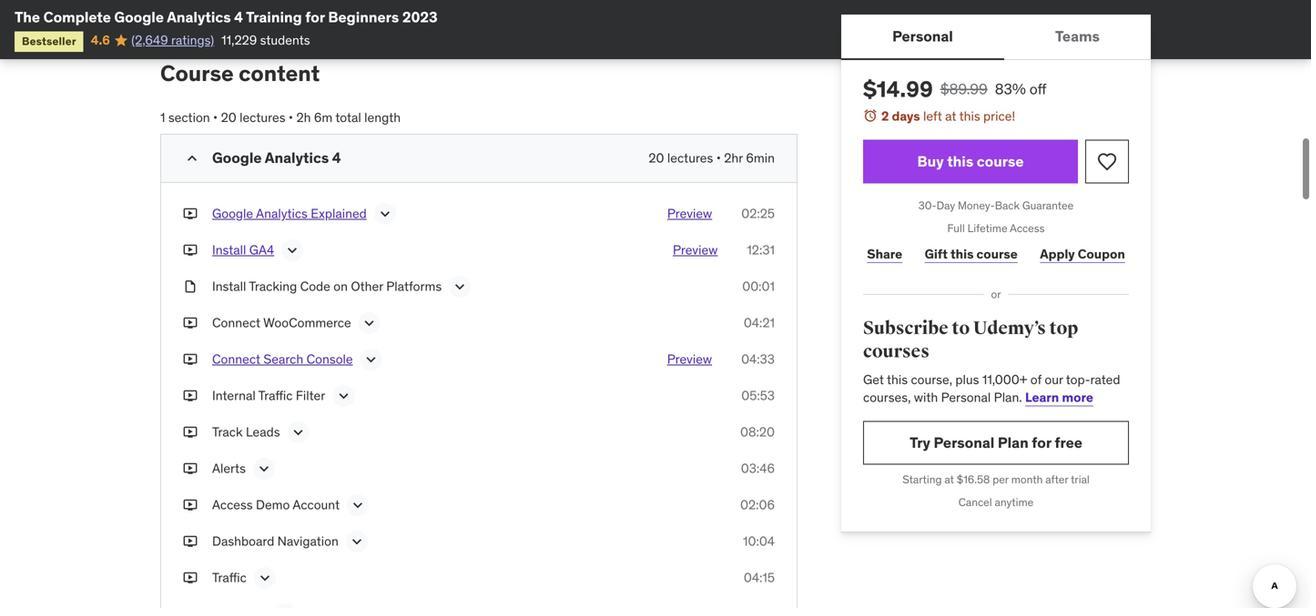 Task type: vqa. For each thing, say whether or not it's contained in the screenshot.
Internal Traffic Filter Show lecture description image
yes



Task type: locate. For each thing, give the bounding box(es) containing it.
xsmall image
[[183, 387, 198, 405], [183, 460, 198, 478], [183, 533, 198, 551]]

woocommerce
[[263, 315, 351, 331]]

2 horizontal spatial •
[[716, 150, 721, 166]]

2 horizontal spatial show lecture description image
[[334, 387, 353, 405]]

connect up internal
[[212, 351, 260, 368]]

• for 1
[[213, 109, 218, 126]]

personal
[[893, 27, 953, 45], [941, 389, 991, 406], [934, 433, 995, 452]]

demo
[[256, 497, 290, 513]]

plan.
[[994, 389, 1022, 406]]

lectures
[[240, 109, 286, 126], [667, 150, 713, 166]]

analytics up ga4
[[256, 205, 308, 222]]

preview left 04:33
[[667, 351, 712, 368]]

xsmall image
[[183, 205, 198, 223], [183, 241, 198, 259], [183, 278, 198, 296], [183, 314, 198, 332], [183, 351, 198, 369], [183, 424, 198, 441], [183, 496, 198, 514], [183, 569, 198, 587]]

install ga4
[[212, 242, 274, 258]]

connect
[[212, 315, 260, 331], [212, 351, 260, 368]]

this inside get this course, plus 11,000+ of our top-rated courses, with personal plan.
[[887, 371, 908, 388]]

show lecture description image right alerts
[[255, 460, 273, 478]]

show lecture description image right leads
[[289, 424, 307, 442]]

show lecture description image for 5th xsmall icon from the top of the page
[[362, 351, 380, 369]]

1 vertical spatial at
[[945, 473, 954, 487]]

access down back
[[1010, 221, 1045, 235]]

rated
[[1091, 371, 1121, 388]]

xsmall image left dashboard
[[183, 533, 198, 551]]

navigation
[[277, 533, 339, 550]]

buy this course
[[917, 152, 1024, 171]]

teams button
[[1004, 15, 1151, 58]]

ratings)
[[171, 32, 214, 48]]

personal inside button
[[893, 27, 953, 45]]

05:53
[[742, 388, 775, 404]]

1 horizontal spatial show lecture description image
[[289, 424, 307, 442]]

box image
[[416, 0, 477, 23]]

20 right the section
[[221, 109, 237, 126]]

ga4
[[249, 242, 274, 258]]

1 vertical spatial google
[[212, 149, 262, 167]]

course for gift this course
[[977, 246, 1018, 262]]

1 vertical spatial for
[[1032, 433, 1052, 452]]

platforms
[[386, 278, 442, 295]]

1 connect from the top
[[212, 315, 260, 331]]

this inside button
[[947, 152, 974, 171]]

1 section • 20 lectures • 2h 6m total length
[[160, 109, 401, 126]]

personal up $14.99
[[893, 27, 953, 45]]

2 vertical spatial xsmall image
[[183, 533, 198, 551]]

2hr
[[724, 150, 743, 166]]

4 up 11,229
[[234, 8, 243, 26]]

day
[[937, 199, 955, 213]]

0 vertical spatial analytics
[[167, 8, 231, 26]]

install down install ga4 button
[[212, 278, 246, 295]]

5 xsmall image from the top
[[183, 351, 198, 369]]

google up the install ga4
[[212, 205, 253, 222]]

show lecture description image
[[334, 387, 353, 405], [289, 424, 307, 442], [255, 460, 273, 478]]

1 vertical spatial course
[[977, 246, 1018, 262]]

0 vertical spatial 4
[[234, 8, 243, 26]]

show lecture description image right the filter
[[334, 387, 353, 405]]

0 horizontal spatial •
[[213, 109, 218, 126]]

0 vertical spatial connect
[[212, 315, 260, 331]]

learn
[[1025, 389, 1059, 406]]

1 horizontal spatial 20
[[649, 150, 664, 166]]

this down the $89.99
[[959, 108, 980, 124]]

for
[[305, 8, 325, 26], [1032, 433, 1052, 452]]

left
[[923, 108, 942, 124]]

this right gift at the right top of page
[[951, 246, 974, 262]]

2h 6m
[[296, 109, 333, 126]]

code
[[300, 278, 330, 295]]

at right the left at top
[[945, 108, 957, 124]]

8 xsmall image from the top
[[183, 569, 198, 587]]

at
[[945, 108, 957, 124], [945, 473, 954, 487]]

install
[[212, 242, 246, 258], [212, 278, 246, 295]]

install for install tracking code on other platforms
[[212, 278, 246, 295]]

12:31
[[747, 242, 775, 258]]

0 vertical spatial course
[[977, 152, 1024, 171]]

20 left 2hr
[[649, 150, 664, 166]]

1 horizontal spatial •
[[289, 109, 293, 126]]

20
[[221, 109, 237, 126], [649, 150, 664, 166]]

track leads
[[212, 424, 280, 440]]

2 vertical spatial google
[[212, 205, 253, 222]]

alarm image
[[863, 108, 878, 123]]

for left 'free'
[[1032, 433, 1052, 452]]

1 vertical spatial connect
[[212, 351, 260, 368]]

courses
[[863, 341, 930, 363]]

0 vertical spatial xsmall image
[[183, 387, 198, 405]]

apply coupon
[[1040, 246, 1125, 262]]

analytics down "1 section • 20 lectures • 2h 6m total length"
[[265, 149, 329, 167]]

1 vertical spatial preview
[[673, 242, 718, 258]]

04:33
[[741, 351, 775, 368]]

cancel
[[959, 495, 992, 509]]

search
[[264, 351, 303, 368]]

length
[[364, 109, 401, 126]]

lectures left 2hr
[[667, 150, 713, 166]]

preview
[[667, 205, 712, 222], [673, 242, 718, 258], [667, 351, 712, 368]]

google inside "button"
[[212, 205, 253, 222]]

xsmall image left internal
[[183, 387, 198, 405]]

2 vertical spatial show lecture description image
[[255, 460, 273, 478]]

1 vertical spatial show lecture description image
[[289, 424, 307, 442]]

0 vertical spatial personal
[[893, 27, 953, 45]]

2 vertical spatial analytics
[[256, 205, 308, 222]]

0 horizontal spatial 20
[[221, 109, 237, 126]]

2 xsmall image from the top
[[183, 241, 198, 259]]

0 horizontal spatial for
[[305, 8, 325, 26]]

$16.58
[[957, 473, 990, 487]]

internal traffic filter
[[212, 388, 325, 404]]

1 xsmall image from the top
[[183, 387, 198, 405]]

show lecture description image
[[376, 205, 394, 223], [283, 241, 302, 260], [451, 278, 469, 296], [360, 314, 379, 332], [362, 351, 380, 369], [349, 496, 367, 515], [348, 533, 366, 551], [256, 569, 274, 587], [277, 606, 295, 608]]

install ga4 button
[[212, 241, 274, 263]]

price!
[[984, 108, 1015, 124]]

connect search console button
[[212, 351, 353, 373]]

• for 20
[[716, 150, 721, 166]]

preview left 12:31
[[673, 242, 718, 258]]

0 vertical spatial at
[[945, 108, 957, 124]]

other
[[351, 278, 383, 295]]

1 install from the top
[[212, 242, 246, 258]]

this up courses,
[[887, 371, 908, 388]]

at inside starting at $16.58 per month after trial cancel anytime
[[945, 473, 954, 487]]

this right buy
[[947, 152, 974, 171]]

0 horizontal spatial traffic
[[212, 570, 247, 586]]

0 vertical spatial preview
[[667, 205, 712, 222]]

1 vertical spatial 20
[[649, 150, 664, 166]]

preview for 12:31
[[673, 242, 718, 258]]

alerts
[[212, 460, 246, 477]]

get this course, plus 11,000+ of our top-rated courses, with personal plan.
[[863, 371, 1121, 406]]

this
[[959, 108, 980, 124], [947, 152, 974, 171], [951, 246, 974, 262], [887, 371, 908, 388]]

install left ga4
[[212, 242, 246, 258]]

04:15
[[744, 570, 775, 586]]

off
[[1030, 80, 1047, 98]]

content
[[239, 60, 320, 87]]

with
[[914, 389, 938, 406]]

2 xsmall image from the top
[[183, 460, 198, 478]]

2 connect from the top
[[212, 351, 260, 368]]

beginners
[[328, 8, 399, 26]]

show lecture description image for seventh xsmall icon from the bottom
[[283, 241, 302, 260]]

show lecture description image for 8th xsmall icon from the top
[[256, 569, 274, 587]]

1 horizontal spatial 4
[[332, 149, 341, 167]]

1 vertical spatial personal
[[941, 389, 991, 406]]

for left volkswagen icon
[[305, 8, 325, 26]]

traffic down connect search console button in the left of the page
[[258, 388, 293, 404]]

try personal plan for free link
[[863, 421, 1129, 465]]

access down alerts
[[212, 497, 253, 513]]

this for gift
[[951, 246, 974, 262]]

0 vertical spatial access
[[1010, 221, 1045, 235]]

analytics up ratings)
[[167, 8, 231, 26]]

course inside button
[[977, 152, 1024, 171]]

traffic down dashboard
[[212, 570, 247, 586]]

02:25
[[741, 205, 775, 222]]

account
[[293, 497, 340, 513]]

1 horizontal spatial traffic
[[258, 388, 293, 404]]

xsmall image left alerts
[[183, 460, 198, 478]]

2 course from the top
[[977, 246, 1018, 262]]

dashboard navigation
[[212, 533, 339, 550]]

subscribe to udemy's top courses
[[863, 317, 1078, 363]]

4 down total
[[332, 149, 341, 167]]

course up back
[[977, 152, 1024, 171]]

the complete google analytics 4 training for beginners 2023
[[15, 8, 438, 26]]

0 vertical spatial show lecture description image
[[334, 387, 353, 405]]

show lecture description image for internal traffic filter
[[334, 387, 353, 405]]

1 course from the top
[[977, 152, 1024, 171]]

0 vertical spatial 20
[[221, 109, 237, 126]]

1 vertical spatial 4
[[332, 149, 341, 167]]

analytics for google analytics explained
[[256, 205, 308, 222]]

xsmall image for alerts
[[183, 460, 198, 478]]

access
[[1010, 221, 1045, 235], [212, 497, 253, 513]]

1 vertical spatial xsmall image
[[183, 460, 198, 478]]

0 vertical spatial install
[[212, 242, 246, 258]]

2 vertical spatial personal
[[934, 433, 995, 452]]

04:21
[[744, 315, 775, 331]]

1 vertical spatial lectures
[[667, 150, 713, 166]]

install inside button
[[212, 242, 246, 258]]

small image
[[183, 149, 201, 168]]

show lecture description image for fifth xsmall icon from the bottom
[[360, 314, 379, 332]]

1 vertical spatial access
[[212, 497, 253, 513]]

connect down 'tracking'
[[212, 315, 260, 331]]

course down lifetime
[[977, 246, 1018, 262]]

tracking
[[249, 278, 297, 295]]

1 vertical spatial install
[[212, 278, 246, 295]]

our
[[1045, 371, 1063, 388]]

access demo account
[[212, 497, 340, 513]]

back
[[995, 199, 1020, 213]]

analytics inside google analytics explained "button"
[[256, 205, 308, 222]]

full
[[948, 221, 965, 235]]

personal up "$16.58"
[[934, 433, 995, 452]]

• left "2h 6m"
[[289, 109, 293, 126]]

bestseller
[[22, 34, 76, 48]]

connect inside connect search console button
[[212, 351, 260, 368]]

• right the section
[[213, 109, 218, 126]]

preview for 02:25
[[667, 205, 712, 222]]

0 horizontal spatial show lecture description image
[[255, 460, 273, 478]]

tab list
[[841, 15, 1151, 60]]

google for google analytics explained
[[212, 205, 253, 222]]

google
[[114, 8, 164, 26], [212, 149, 262, 167], [212, 205, 253, 222]]

6 xsmall image from the top
[[183, 424, 198, 441]]

google up (2,649
[[114, 8, 164, 26]]

share
[[867, 246, 903, 262]]

personal down 'plus'
[[941, 389, 991, 406]]

lectures up google analytics 4
[[240, 109, 286, 126]]

08:20
[[740, 424, 775, 440]]

1 vertical spatial analytics
[[265, 149, 329, 167]]

course
[[977, 152, 1024, 171], [977, 246, 1018, 262]]

3 xsmall image from the top
[[183, 533, 198, 551]]

1 horizontal spatial access
[[1010, 221, 1045, 235]]

4
[[234, 8, 243, 26], [332, 149, 341, 167]]

google right small "image"
[[212, 149, 262, 167]]

analytics
[[167, 8, 231, 26], [265, 149, 329, 167], [256, 205, 308, 222]]

•
[[213, 109, 218, 126], [289, 109, 293, 126], [716, 150, 721, 166]]

2023
[[402, 8, 438, 26]]

2 install from the top
[[212, 278, 246, 295]]

preview down 20 lectures • 2hr 6min
[[667, 205, 712, 222]]

share button
[[863, 236, 906, 272]]

0 horizontal spatial lectures
[[240, 109, 286, 126]]

show lecture description image for track leads
[[289, 424, 307, 442]]

2 vertical spatial preview
[[667, 351, 712, 368]]

at left "$16.58"
[[945, 473, 954, 487]]

• left 2hr
[[716, 150, 721, 166]]

0 vertical spatial google
[[114, 8, 164, 26]]



Task type: describe. For each thing, give the bounding box(es) containing it.
$14.99 $89.99 83% off
[[863, 76, 1047, 103]]

0 vertical spatial for
[[305, 8, 325, 26]]

try personal plan for free
[[910, 433, 1083, 452]]

console
[[307, 351, 353, 368]]

subscribe
[[863, 317, 949, 340]]

after
[[1046, 473, 1069, 487]]

30-
[[919, 199, 937, 213]]

analytics for google analytics 4
[[265, 149, 329, 167]]

google for google analytics 4
[[212, 149, 262, 167]]

11,229
[[221, 32, 257, 48]]

on
[[334, 278, 348, 295]]

1 horizontal spatial lectures
[[667, 150, 713, 166]]

$14.99
[[863, 76, 933, 103]]

connect for connect search console
[[212, 351, 260, 368]]

4.6
[[91, 32, 110, 48]]

volkswagen image
[[328, 0, 368, 23]]

course content
[[160, 60, 320, 87]]

track
[[212, 424, 243, 440]]

or
[[991, 287, 1001, 302]]

google analytics explained
[[212, 205, 367, 222]]

gift this course link
[[921, 236, 1022, 272]]

leads
[[246, 424, 280, 440]]

of
[[1031, 371, 1042, 388]]

access inside the 30-day money-back guarantee full lifetime access
[[1010, 221, 1045, 235]]

3 xsmall image from the top
[[183, 278, 198, 296]]

$89.99
[[940, 80, 988, 98]]

4 xsmall image from the top
[[183, 314, 198, 332]]

gift this course
[[925, 246, 1018, 262]]

teams
[[1055, 27, 1100, 45]]

nasdaq image
[[176, 0, 280, 23]]

0 horizontal spatial access
[[212, 497, 253, 513]]

top-
[[1066, 371, 1091, 388]]

udemy's
[[973, 317, 1046, 340]]

wishlist image
[[1096, 151, 1118, 173]]

show lecture description image for 6th xsmall icon from the bottom
[[451, 278, 469, 296]]

learn more link
[[1025, 389, 1094, 406]]

plus
[[956, 371, 979, 388]]

starting at $16.58 per month after trial cancel anytime
[[903, 473, 1090, 509]]

1 xsmall image from the top
[[183, 205, 198, 223]]

30-day money-back guarantee full lifetime access
[[919, 199, 1074, 235]]

apply coupon button
[[1036, 236, 1129, 272]]

money-
[[958, 199, 995, 213]]

free
[[1055, 433, 1083, 452]]

this for get
[[887, 371, 908, 388]]

0 horizontal spatial 4
[[234, 8, 243, 26]]

2
[[882, 108, 889, 124]]

00:01
[[742, 278, 775, 295]]

xsmall image for internal traffic filter
[[183, 387, 198, 405]]

section
[[168, 109, 210, 126]]

course,
[[911, 371, 953, 388]]

show lecture description image for second xsmall icon from the bottom
[[349, 496, 367, 515]]

connect for connect woocommerce
[[212, 315, 260, 331]]

the
[[15, 8, 40, 26]]

month
[[1011, 473, 1043, 487]]

google analytics explained button
[[212, 205, 367, 227]]

11,229 students
[[221, 32, 310, 48]]

courses,
[[863, 389, 911, 406]]

personal button
[[841, 15, 1004, 58]]

0 vertical spatial lectures
[[240, 109, 286, 126]]

to
[[952, 317, 970, 340]]

dashboard
[[212, 533, 274, 550]]

top
[[1049, 317, 1078, 340]]

students
[[260, 32, 310, 48]]

starting
[[903, 473, 942, 487]]

install for install ga4
[[212, 242, 246, 258]]

per
[[993, 473, 1009, 487]]

this for buy
[[947, 152, 974, 171]]

explained
[[311, 205, 367, 222]]

more
[[1062, 389, 1094, 406]]

6min
[[746, 150, 775, 166]]

xsmall image for dashboard navigation
[[183, 533, 198, 551]]

personal inside get this course, plus 11,000+ of our top-rated courses, with personal plan.
[[941, 389, 991, 406]]

guarantee
[[1023, 199, 1074, 213]]

lifetime
[[968, 221, 1008, 235]]

1 vertical spatial traffic
[[212, 570, 247, 586]]

complete
[[43, 8, 111, 26]]

training
[[246, 8, 302, 26]]

try
[[910, 433, 931, 452]]

anytime
[[995, 495, 1034, 509]]

connect woocommerce
[[212, 315, 351, 331]]

20 lectures • 2hr 6min
[[649, 150, 775, 166]]

gift
[[925, 246, 948, 262]]

03:46
[[741, 460, 775, 477]]

course for buy this course
[[977, 152, 1024, 171]]

0 vertical spatial traffic
[[258, 388, 293, 404]]

(2,649 ratings)
[[131, 32, 214, 48]]

connect search console
[[212, 351, 353, 368]]

tab list containing personal
[[841, 15, 1151, 60]]

1 horizontal spatial for
[[1032, 433, 1052, 452]]

show lecture description image for alerts
[[255, 460, 273, 478]]

install tracking code on other platforms
[[212, 278, 442, 295]]

preview for 04:33
[[667, 351, 712, 368]]

7 xsmall image from the top
[[183, 496, 198, 514]]

83%
[[995, 80, 1026, 98]]

show lecture description image for first xsmall icon from the top of the page
[[376, 205, 394, 223]]

apply
[[1040, 246, 1075, 262]]

filter
[[296, 388, 325, 404]]

(2,649
[[131, 32, 168, 48]]

10:04
[[743, 533, 775, 550]]

02:06
[[740, 497, 775, 513]]

days
[[892, 108, 920, 124]]



